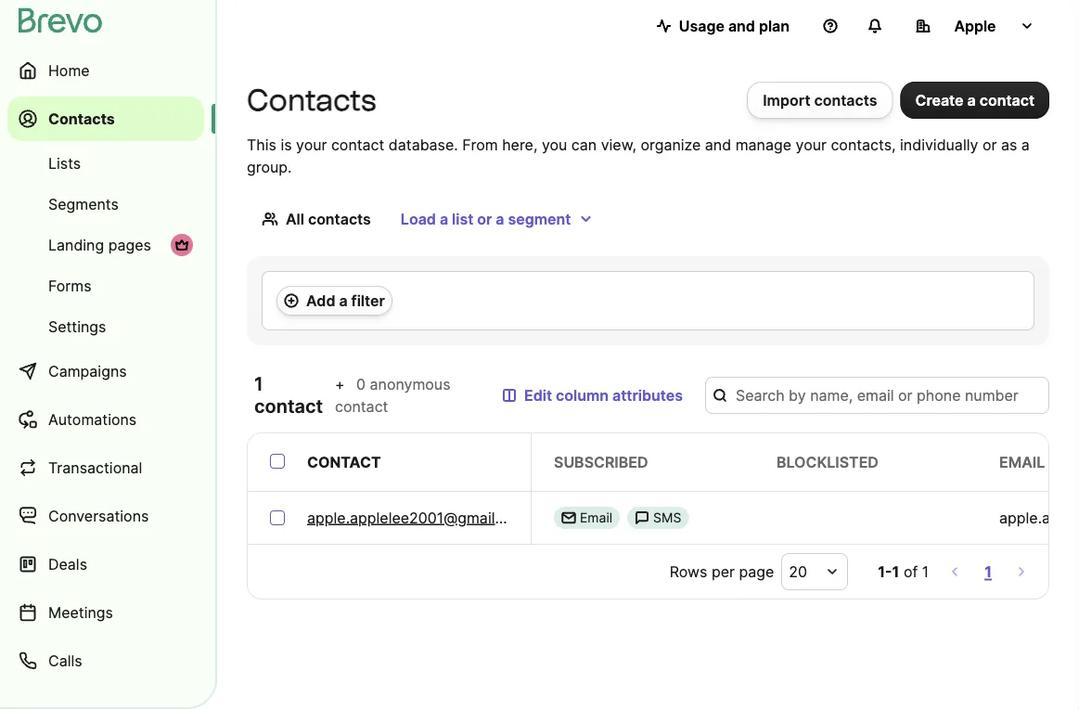 Task type: locate. For each thing, give the bounding box(es) containing it.
database.
[[389, 136, 458, 154]]

apple.applelee2001@gmail.com
[[307, 509, 529, 527]]

landing pages
[[48, 236, 151, 254]]

this is your contact database. from here, you can view, organize and manage your contacts, individually or as a group.
[[247, 136, 1030, 176]]

a inside this is your contact database. from here, you can view, organize and manage your contacts, individually or as a group.
[[1022, 136, 1030, 154]]

contacts,
[[831, 136, 896, 154]]

contacts up is
[[247, 82, 377, 118]]

all
[[286, 210, 304, 228]]

a for create a contact
[[968, 91, 976, 109]]

a
[[968, 91, 976, 109], [1022, 136, 1030, 154], [440, 210, 449, 228], [496, 210, 505, 228], [339, 292, 348, 310]]

filter
[[352, 292, 385, 310]]

create
[[916, 91, 964, 109]]

1 vertical spatial contacts
[[308, 210, 371, 228]]

0 vertical spatial or
[[983, 136, 997, 154]]

group.
[[247, 158, 292, 176]]

campaigns
[[48, 362, 127, 380]]

or left "as"
[[983, 136, 997, 154]]

a left list
[[440, 210, 449, 228]]

a right create at right top
[[968, 91, 976, 109]]

contact left 'database.'
[[331, 136, 385, 154]]

apple
[[955, 17, 997, 35]]

your down import contacts button
[[796, 136, 827, 154]]

1 horizontal spatial your
[[796, 136, 827, 154]]

and
[[729, 17, 756, 35], [705, 136, 732, 154]]

or right list
[[477, 210, 492, 228]]

campaigns link
[[7, 349, 204, 394]]

contact
[[307, 453, 381, 471]]

1 inside button
[[985, 563, 992, 581]]

0 horizontal spatial or
[[477, 210, 492, 228]]

pages
[[108, 236, 151, 254]]

transactional link
[[7, 446, 204, 490]]

left___c25ys image
[[562, 511, 577, 525]]

contacts up lists
[[48, 110, 115, 128]]

lists
[[48, 154, 81, 172]]

rows
[[670, 563, 708, 581]]

contacts
[[815, 91, 878, 109], [308, 210, 371, 228]]

deals link
[[7, 542, 204, 587]]

1 vertical spatial and
[[705, 136, 732, 154]]

your right is
[[296, 136, 327, 154]]

contacts
[[247, 82, 377, 118], [48, 110, 115, 128]]

1 vertical spatial or
[[477, 210, 492, 228]]

list
[[452, 210, 474, 228]]

transactional
[[48, 459, 142, 477]]

or
[[983, 136, 997, 154], [477, 210, 492, 228]]

and left plan
[[729, 17, 756, 35]]

and left the manage
[[705, 136, 732, 154]]

landing pages link
[[7, 227, 204, 264]]

1 horizontal spatial or
[[983, 136, 997, 154]]

import contacts button
[[748, 82, 894, 119]]

a right "as"
[[1022, 136, 1030, 154]]

contact
[[980, 91, 1035, 109], [331, 136, 385, 154], [254, 395, 323, 418], [335, 397, 388, 415]]

per
[[712, 563, 735, 581]]

attributes
[[613, 386, 683, 404]]

contacts up contacts,
[[815, 91, 878, 109]]

0 vertical spatial contacts
[[815, 91, 878, 109]]

left___c25ys image
[[635, 511, 650, 525]]

contact down 0
[[335, 397, 388, 415]]

home
[[48, 61, 90, 79]]

or inside this is your contact database. from here, you can view, organize and manage your contacts, individually or as a group.
[[983, 136, 997, 154]]

forms link
[[7, 267, 204, 305]]

Search by name, email or phone number search field
[[706, 377, 1050, 414]]

add a filter
[[306, 292, 385, 310]]

0 vertical spatial and
[[729, 17, 756, 35]]

1 horizontal spatial contacts
[[815, 91, 878, 109]]

contacts right all
[[308, 210, 371, 228]]

2 your from the left
[[796, 136, 827, 154]]

load a list or a segment
[[401, 210, 571, 228]]

contact inside this is your contact database. from here, you can view, organize and manage your contacts, individually or as a group.
[[331, 136, 385, 154]]

lists link
[[7, 145, 204, 182]]

automations link
[[7, 397, 204, 442]]

1 horizontal spatial contacts
[[247, 82, 377, 118]]

home link
[[7, 48, 204, 93]]

sms
[[654, 510, 682, 526]]

edit column attributes
[[525, 386, 683, 404]]

a for load a list or a segment
[[440, 210, 449, 228]]

here,
[[502, 136, 538, 154]]

0
[[357, 375, 366, 393]]

settings
[[48, 318, 106, 336]]

you
[[542, 136, 568, 154]]

contact inside 0 anonymous contact
[[335, 397, 388, 415]]

segment
[[508, 210, 571, 228]]

organize
[[641, 136, 701, 154]]

1 your from the left
[[296, 136, 327, 154]]

contact up "as"
[[980, 91, 1035, 109]]

import contacts
[[763, 91, 878, 109]]

1
[[254, 373, 264, 396], [893, 563, 900, 581], [923, 563, 930, 581], [985, 563, 992, 581]]

and inside this is your contact database. from here, you can view, organize and manage your contacts, individually or as a group.
[[705, 136, 732, 154]]

contacts inside button
[[815, 91, 878, 109]]

meetings link
[[7, 590, 204, 635]]

your
[[296, 136, 327, 154], [796, 136, 827, 154]]

a right add
[[339, 292, 348, 310]]

0 horizontal spatial your
[[296, 136, 327, 154]]

contacts for import contacts
[[815, 91, 878, 109]]

create a contact
[[916, 91, 1035, 109]]

segments link
[[7, 186, 204, 223]]

add
[[306, 292, 336, 310]]

can
[[572, 136, 597, 154]]

load a list or a segment button
[[386, 201, 608, 238]]

conversations
[[48, 507, 149, 525]]

load
[[401, 210, 436, 228]]

0 horizontal spatial contacts
[[308, 210, 371, 228]]



Task type: describe. For each thing, give the bounding box(es) containing it.
usage
[[679, 17, 725, 35]]

contacts link
[[7, 97, 204, 141]]

email
[[580, 510, 613, 526]]

landing
[[48, 236, 104, 254]]

contact inside button
[[980, 91, 1035, 109]]

from
[[463, 136, 498, 154]]

0 horizontal spatial contacts
[[48, 110, 115, 128]]

usage and plan
[[679, 17, 790, 35]]

contacts for all contacts
[[308, 210, 371, 228]]

create a contact button
[[901, 82, 1050, 119]]

0 anonymous contact
[[335, 375, 451, 415]]

and inside button
[[729, 17, 756, 35]]

plan
[[759, 17, 790, 35]]

a right list
[[496, 210, 505, 228]]

add a filter button
[[277, 286, 393, 316]]

+
[[335, 375, 345, 393]]

blocklisted
[[777, 453, 879, 471]]

contact up contact
[[254, 395, 323, 418]]

settings link
[[7, 308, 204, 345]]

1-
[[879, 563, 893, 581]]

page
[[739, 563, 775, 581]]

manage
[[736, 136, 792, 154]]

conversations link
[[7, 494, 204, 538]]

forms
[[48, 277, 91, 295]]

meetings
[[48, 603, 113, 622]]

automations
[[48, 410, 137, 428]]

individually
[[901, 136, 979, 154]]

segments
[[48, 195, 119, 213]]

anonymous
[[370, 375, 451, 393]]

a for add a filter
[[339, 292, 348, 310]]

calls
[[48, 652, 82, 670]]

column
[[556, 386, 609, 404]]

apple.applelee2001@gmail.com link
[[307, 507, 529, 529]]

apple button
[[901, 7, 1050, 45]]

this
[[247, 136, 277, 154]]

is
[[281, 136, 292, 154]]

rows per page
[[670, 563, 775, 581]]

as
[[1002, 136, 1018, 154]]

apple.apple
[[1000, 509, 1080, 527]]

view,
[[601, 136, 637, 154]]

1-1 of 1
[[879, 563, 930, 581]]

or inside "button"
[[477, 210, 492, 228]]

20
[[789, 563, 808, 581]]

import
[[763, 91, 811, 109]]

of
[[904, 563, 918, 581]]

1 inside 1 contact
[[254, 373, 264, 396]]

email
[[1000, 453, 1046, 471]]

left___rvooi image
[[175, 238, 189, 253]]

1 contact
[[254, 373, 323, 418]]

all contacts
[[286, 210, 371, 228]]

calls link
[[7, 639, 204, 683]]

usage and plan button
[[642, 7, 805, 45]]

edit column attributes button
[[487, 377, 698, 414]]

deals
[[48, 555, 87, 573]]

1 button
[[981, 559, 996, 585]]

edit
[[525, 386, 553, 404]]

subscribed
[[554, 453, 649, 471]]

20 button
[[782, 553, 849, 590]]



Task type: vqa. For each thing, say whether or not it's contained in the screenshot.
bottom "New"
no



